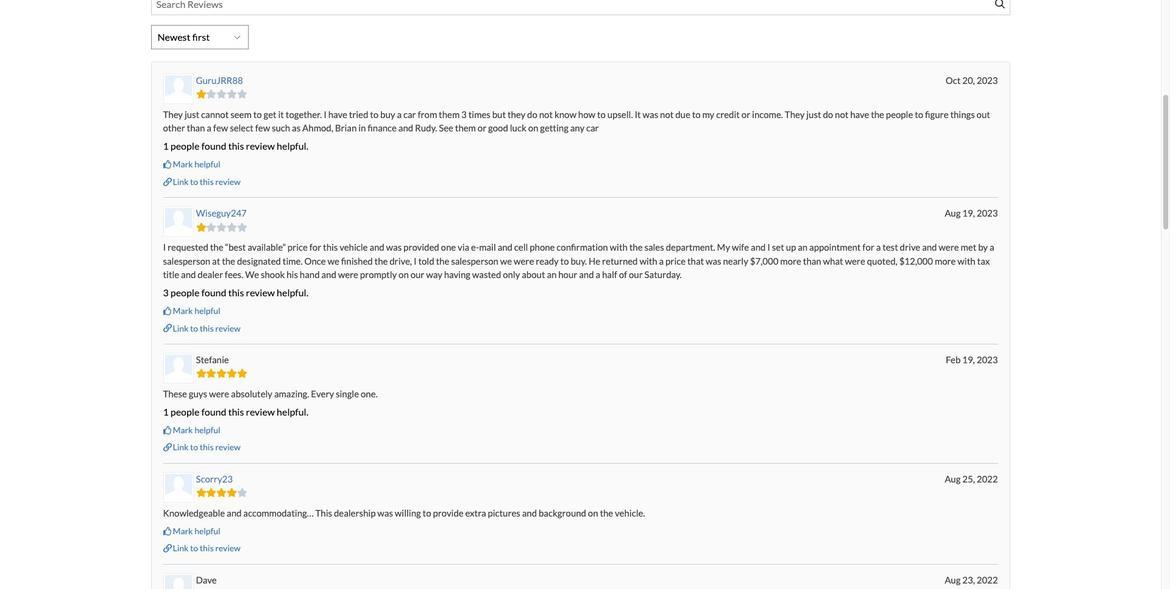 Task type: locate. For each thing, give the bounding box(es) containing it.
1 helpful. from the top
[[277, 140, 308, 152]]

mark down other
[[173, 159, 193, 170]]

were down cell
[[514, 256, 534, 267]]

4 link to this review from the top
[[173, 544, 241, 554]]

1 more from the left
[[780, 256, 801, 267]]

see
[[439, 123, 453, 134]]

price up saturday.
[[665, 256, 686, 267]]

having
[[444, 270, 470, 281]]

for up once
[[309, 242, 321, 253]]

more
[[780, 256, 801, 267], [935, 256, 956, 267]]

3
[[461, 109, 467, 120], [163, 287, 169, 298]]

thumbs up image
[[163, 160, 172, 169], [163, 528, 172, 536]]

4 helpful from the top
[[194, 526, 220, 537]]

helpful. down as
[[277, 140, 308, 152]]

1 horizontal spatial few
[[255, 123, 270, 134]]

0 vertical spatial or
[[742, 109, 750, 120]]

wasted
[[472, 270, 501, 281]]

link to this review
[[173, 177, 241, 187], [173, 323, 241, 334], [173, 443, 241, 453], [173, 544, 241, 554]]

figure
[[925, 109, 949, 120]]

1 horizontal spatial or
[[742, 109, 750, 120]]

this down the absolutely
[[228, 406, 244, 418]]

car left from
[[403, 109, 416, 120]]

1 horizontal spatial not
[[660, 109, 674, 120]]

link to this review up stefanie
[[173, 323, 241, 334]]

and inside they just cannot seem to get it together. i have tried to buy a car from them 3 times but they do not know how to upsell. it was not due to my credit or income. they just do not have the people to figure things out other than a few select few such as  ahmod, brian in finance and rudy. see them or good luck on getting any car
[[398, 123, 413, 134]]

1 horizontal spatial price
[[665, 256, 686, 267]]

2 1 people found this review helpful. from the top
[[163, 406, 308, 418]]

2 thumbs up image from the top
[[163, 528, 172, 536]]

Search Reviews field
[[151, 0, 1010, 15]]

we
[[245, 270, 259, 281]]

hour
[[558, 270, 577, 281]]

link to this review up dave
[[173, 544, 241, 554]]

link to this review button for requested
[[163, 323, 241, 335]]

helpful. for get
[[277, 140, 308, 152]]

on right background
[[588, 508, 598, 519]]

mark down title
[[173, 306, 193, 316]]

19, for 1 people found this review helpful.
[[962, 355, 975, 366]]

only
[[503, 270, 520, 281]]

2 horizontal spatial not
[[835, 109, 848, 120]]

1 horizontal spatial they
[[785, 109, 805, 120]]

1 vertical spatial aug
[[945, 474, 961, 485]]

4 link to this review button from the top
[[163, 543, 241, 555]]

mark helpful down guys
[[173, 425, 220, 436]]

3 link to this review button from the top
[[163, 442, 241, 454]]

mark helpful button for i requested the "best available" price for this vehicle and was provided one via e-mail and cell phone confirmation with the sales department.  my wife and i set up an appointment for a test drive and were met by a salesperson at the designated time.  once we finished the drive, i told the salesperson we were ready to buy.  he returned with a price that was nearly $7,000 more than what were quoted, $12,000 more with tax title and dealer fees.  we shook his hand and were promptly on our way having wasted only about an hour and a half of our saturday.
[[163, 305, 220, 318]]

1 mark helpful from the top
[[173, 159, 220, 170]]

1 vertical spatial an
[[547, 270, 557, 281]]

to
[[253, 109, 262, 120], [370, 109, 379, 120], [597, 109, 606, 120], [692, 109, 701, 120], [915, 109, 923, 120], [190, 177, 198, 187], [560, 256, 569, 267], [190, 323, 198, 334], [190, 443, 198, 453], [423, 508, 431, 519], [190, 544, 198, 554]]

link to this review for guys
[[173, 443, 241, 453]]

this down select
[[228, 140, 244, 152]]

with
[[610, 242, 628, 253], [639, 256, 657, 267], [958, 256, 975, 267]]

1 horizontal spatial on
[[528, 123, 538, 134]]

people down other
[[171, 140, 199, 152]]

1 vertical spatial 19,
[[962, 355, 975, 366]]

they
[[508, 109, 525, 120]]

3 link image from the top
[[163, 444, 172, 452]]

mark helpful for i requested the "best available" price for this vehicle and was provided one via e-mail and cell phone confirmation with the sales department.  my wife and i set up an appointment for a test drive and were met by a salesperson at the designated time.  once we finished the drive, i told the salesperson we were ready to buy.  he returned with a price that was nearly $7,000 more than what were quoted, $12,000 more with tax title and dealer fees.  we shook his hand and were promptly on our way having wasted only about an hour and a half of our saturday.
[[173, 306, 220, 316]]

1 vertical spatial them
[[455, 123, 476, 134]]

thumbs up image
[[163, 307, 172, 316], [163, 426, 172, 435]]

were left met
[[939, 242, 959, 253]]

3 mark helpful from the top
[[173, 425, 220, 436]]

do right they
[[527, 109, 537, 120]]

0 vertical spatial them
[[439, 109, 460, 120]]

1 horizontal spatial for
[[862, 242, 874, 253]]

1 horizontal spatial do
[[823, 109, 833, 120]]

1 for they just cannot seem to get it together. i have tried to buy a car from them 3 times but they do not know how to upsell. it was not due to my credit or income. they just do not have the people to figure things out other than a few select few such as  ahmod, brian in finance and rudy. see them or good luck on getting any car
[[163, 140, 169, 152]]

link up "scorry23" image on the bottom of the page
[[173, 443, 189, 453]]

they right income.
[[785, 109, 805, 120]]

2 link image from the top
[[163, 324, 172, 333]]

with down sales
[[639, 256, 657, 267]]

1 1 from the top
[[163, 140, 169, 152]]

19, up met
[[962, 208, 975, 219]]

about
[[522, 270, 545, 281]]

price up time.
[[288, 242, 308, 253]]

stefanie
[[196, 355, 229, 366]]

0 horizontal spatial few
[[213, 123, 228, 134]]

thumbs up image down other
[[163, 160, 172, 169]]

not
[[539, 109, 553, 120], [660, 109, 674, 120], [835, 109, 848, 120]]

1 1 people found this review helpful. from the top
[[163, 140, 308, 152]]

1 helpful from the top
[[194, 159, 220, 170]]

0 horizontal spatial or
[[478, 123, 486, 134]]

review up stefanie
[[215, 323, 241, 334]]

1 vertical spatial 1
[[163, 406, 169, 418]]

knowledgeable and accommodating… this dealership was willing to provide extra pictures and background on the vehicle.
[[163, 508, 645, 519]]

or
[[742, 109, 750, 120], [478, 123, 486, 134]]

mark for these guys were absolutely amazing. every single one.
[[173, 425, 193, 436]]

drive
[[900, 242, 920, 253]]

2023 for aug 19, 2023
[[977, 208, 998, 219]]

1 horizontal spatial our
[[629, 270, 643, 281]]

0 horizontal spatial salesperson
[[163, 256, 210, 267]]

link for they just cannot seem to get it together. i have tried to buy a car from them 3 times but they do not know how to upsell. it was not due to my credit or income. they just do not have the people to figure things out other than a few select few such as  ahmod, brian in finance and rudy. see them or good luck on getting any car
[[173, 177, 189, 187]]

mark helpful
[[173, 159, 220, 170], [173, 306, 220, 316], [173, 425, 220, 436], [173, 526, 220, 537]]

1 vertical spatial on
[[399, 270, 409, 281]]

3 found from the top
[[201, 406, 226, 418]]

he
[[589, 256, 600, 267]]

these guys were absolutely amazing. every single one.
[[163, 389, 378, 400]]

0 horizontal spatial price
[[288, 242, 308, 253]]

1 horizontal spatial more
[[935, 256, 956, 267]]

1 salesperson from the left
[[163, 256, 210, 267]]

was
[[643, 109, 658, 120], [386, 242, 402, 253], [706, 256, 721, 267], [377, 508, 393, 519]]

"best
[[225, 242, 246, 253]]

with down met
[[958, 256, 975, 267]]

2 do from the left
[[823, 109, 833, 120]]

1 horizontal spatial we
[[500, 256, 512, 267]]

0 horizontal spatial than
[[187, 123, 205, 134]]

they
[[163, 109, 183, 120], [785, 109, 805, 120]]

1 thumbs up image from the top
[[163, 307, 172, 316]]

just up other
[[185, 109, 199, 120]]

3 left times
[[461, 109, 467, 120]]

3 aug from the top
[[945, 575, 961, 586]]

1 horizontal spatial than
[[803, 256, 821, 267]]

0 horizontal spatial our
[[411, 270, 424, 281]]

this up once
[[323, 242, 338, 253]]

helpful down guys
[[194, 425, 220, 436]]

0 vertical spatial 2023
[[977, 75, 998, 86]]

mark helpful button down guys
[[163, 425, 220, 437]]

the up at
[[210, 242, 223, 253]]

1 vertical spatial price
[[665, 256, 686, 267]]

1 vertical spatial found
[[201, 287, 226, 298]]

link image up stefanie image
[[163, 324, 172, 333]]

0 horizontal spatial not
[[539, 109, 553, 120]]

link image for they just cannot seem to get it together. i have tried to buy a car from them 3 times but they do not know how to upsell. it was not due to my credit or income. they just do not have the people to figure things out other than a few select few such as  ahmod, brian in finance and rudy. see them or good luck on getting any car
[[163, 178, 172, 186]]

to left my
[[692, 109, 701, 120]]

1 for from the left
[[309, 242, 321, 253]]

time.
[[283, 256, 303, 267]]

1 vertical spatial 1 people found this review helpful.
[[163, 406, 308, 418]]

0 horizontal spatial just
[[185, 109, 199, 120]]

found for were
[[201, 406, 226, 418]]

to right 'how'
[[597, 109, 606, 120]]

3 mark helpful button from the top
[[163, 425, 220, 437]]

2 aug from the top
[[945, 474, 961, 485]]

0 horizontal spatial do
[[527, 109, 537, 120]]

2 mark helpful from the top
[[173, 306, 220, 316]]

more right $12,000
[[935, 256, 956, 267]]

1 our from the left
[[411, 270, 424, 281]]

0 vertical spatial 2022
[[977, 474, 998, 485]]

on down drive,
[[399, 270, 409, 281]]

1 2022 from the top
[[977, 474, 998, 485]]

1 link to this review button from the top
[[163, 176, 241, 188]]

link
[[173, 177, 189, 187], [173, 323, 189, 334], [173, 443, 189, 453], [173, 544, 189, 554]]

as
[[292, 123, 301, 134]]

2 link to this review from the top
[[173, 323, 241, 334]]

3 link to this review from the top
[[173, 443, 241, 453]]

4 link from the top
[[173, 544, 189, 554]]

link image up dave icon
[[163, 545, 172, 553]]

0 vertical spatial 3
[[461, 109, 467, 120]]

link image
[[163, 178, 172, 186], [163, 324, 172, 333], [163, 444, 172, 452], [163, 545, 172, 553]]

2 vertical spatial on
[[588, 508, 598, 519]]

such
[[272, 123, 290, 134]]

2 mark helpful button from the top
[[163, 305, 220, 318]]

this
[[228, 140, 244, 152], [200, 177, 214, 187], [323, 242, 338, 253], [228, 287, 244, 298], [200, 323, 214, 334], [228, 406, 244, 418], [200, 443, 214, 453], [200, 544, 214, 554]]

one.
[[361, 389, 378, 400]]

i inside they just cannot seem to get it together. i have tried to buy a car from them 3 times but they do not know how to upsell. it was not due to my credit or income. they just do not have the people to figure things out other than a few select few such as  ahmod, brian in finance and rudy. see them or good luck on getting any car
[[324, 109, 327, 120]]

2 helpful from the top
[[194, 306, 220, 316]]

2 link from the top
[[173, 323, 189, 334]]

search image
[[995, 0, 1005, 8]]

0 horizontal spatial an
[[547, 270, 557, 281]]

found down dealer
[[201, 287, 226, 298]]

we
[[328, 256, 339, 267], [500, 256, 512, 267]]

1 horizontal spatial just
[[806, 109, 821, 120]]

0 horizontal spatial we
[[328, 256, 339, 267]]

upsell.
[[607, 109, 633, 120]]

2 2022 from the top
[[977, 575, 998, 586]]

or right "credit"
[[742, 109, 750, 120]]

and down the scorry23 link
[[227, 508, 242, 519]]

2 vertical spatial found
[[201, 406, 226, 418]]

1 people found this review helpful.
[[163, 140, 308, 152], [163, 406, 308, 418]]

1 aug from the top
[[945, 208, 961, 219]]

1 link image from the top
[[163, 178, 172, 186]]

single
[[336, 389, 359, 400]]

aug
[[945, 208, 961, 219], [945, 474, 961, 485], [945, 575, 961, 586]]

vehicle
[[340, 242, 368, 253]]

than inside they just cannot seem to get it together. i have tried to buy a car from them 3 times but they do not know how to upsell. it was not due to my credit or income. they just do not have the people to figure things out other than a few select few such as  ahmod, brian in finance and rudy. see them or good luck on getting any car
[[187, 123, 205, 134]]

2023 up the by
[[977, 208, 998, 219]]

0 vertical spatial 1 people found this review helpful.
[[163, 140, 308, 152]]

1 vertical spatial helpful.
[[277, 287, 308, 298]]

link to this review button for guys
[[163, 442, 241, 454]]

to left buy
[[370, 109, 379, 120]]

0 horizontal spatial more
[[780, 256, 801, 267]]

mark helpful down dealer
[[173, 306, 220, 316]]

1 thumbs up image from the top
[[163, 160, 172, 169]]

1 mark helpful button from the top
[[163, 159, 220, 171]]

0 horizontal spatial with
[[610, 242, 628, 253]]

2 thumbs up image from the top
[[163, 426, 172, 435]]

wiseguy247 image
[[165, 209, 192, 235]]

fees.
[[225, 270, 243, 281]]

0 vertical spatial car
[[403, 109, 416, 120]]

3 2023 from the top
[[977, 355, 998, 366]]

our
[[411, 270, 424, 281], [629, 270, 643, 281]]

link to this review up the scorry23 link
[[173, 443, 241, 453]]

or down times
[[478, 123, 486, 134]]

1 horizontal spatial salesperson
[[451, 256, 498, 267]]

test
[[882, 242, 898, 253]]

seem
[[230, 109, 252, 120]]

1 vertical spatial thumbs up image
[[163, 528, 172, 536]]

0 vertical spatial thumbs up image
[[163, 160, 172, 169]]

good
[[488, 123, 508, 134]]

2 mark from the top
[[173, 306, 193, 316]]

3 link from the top
[[173, 443, 189, 453]]

2 vertical spatial helpful.
[[277, 406, 308, 418]]

salesperson down e-
[[451, 256, 498, 267]]

0 vertical spatial than
[[187, 123, 205, 134]]

our right of
[[629, 270, 643, 281]]

1 vertical spatial car
[[586, 123, 599, 134]]

mark helpful for these guys were absolutely amazing. every single one.
[[173, 425, 220, 436]]

2 vertical spatial aug
[[945, 575, 961, 586]]

0 horizontal spatial have
[[328, 109, 347, 120]]

1 vertical spatial 2023
[[977, 208, 998, 219]]

link up dave icon
[[173, 544, 189, 554]]

few down "cannot"
[[213, 123, 228, 134]]

2023 right 20,
[[977, 75, 998, 86]]

link to this review button up the scorry23 link
[[163, 442, 241, 454]]

provide
[[433, 508, 464, 519]]

1 mark from the top
[[173, 159, 193, 170]]

met
[[961, 242, 976, 253]]

found down guys
[[201, 406, 226, 418]]

0 horizontal spatial for
[[309, 242, 321, 253]]

mark helpful button down other
[[163, 159, 220, 171]]

1 19, from the top
[[962, 208, 975, 219]]

0 vertical spatial helpful.
[[277, 140, 308, 152]]

2 have from the left
[[850, 109, 869, 120]]

1 horizontal spatial have
[[850, 109, 869, 120]]

found
[[201, 140, 226, 152], [201, 287, 226, 298], [201, 406, 226, 418]]

mark for i requested the "best available" price for this vehicle and was provided one via e-mail and cell phone confirmation with the sales department.  my wife and i set up an appointment for a test drive and were met by a salesperson at the designated time.  once we finished the drive, i told the salesperson we were ready to buy.  he returned with a price that was nearly $7,000 more than what were quoted, $12,000 more with tax title and dealer fees.  we shook his hand and were promptly on our way having wasted only about an hour and a half of our saturday.
[[173, 306, 193, 316]]

the
[[871, 109, 884, 120], [210, 242, 223, 253], [629, 242, 643, 253], [222, 256, 235, 267], [374, 256, 388, 267], [436, 256, 449, 267], [600, 508, 613, 519]]

mark down knowledgeable
[[173, 526, 193, 537]]

1 found from the top
[[201, 140, 226, 152]]

i
[[324, 109, 327, 120], [163, 242, 166, 253], [767, 242, 770, 253], [414, 256, 417, 267]]

mark helpful button down dealer
[[163, 305, 220, 318]]

they up other
[[163, 109, 183, 120]]

2 more from the left
[[935, 256, 956, 267]]

to up wiseguy247
[[190, 177, 198, 187]]

2 horizontal spatial on
[[588, 508, 598, 519]]

link to this review for requested
[[173, 323, 241, 334]]

0 horizontal spatial car
[[403, 109, 416, 120]]

mark for they just cannot seem to get it together. i have tried to buy a car from them 3 times but they do not know how to upsell. it was not due to my credit or income. they just do not have the people to figure things out other than a few select few such as  ahmod, brian in finance and rudy. see them or good luck on getting any car
[[173, 159, 193, 170]]

due
[[675, 109, 690, 120]]

1 horizontal spatial car
[[586, 123, 599, 134]]

my
[[717, 242, 730, 253]]

the inside they just cannot seem to get it together. i have tried to buy a car from them 3 times but they do not know how to upsell. it was not due to my credit or income. they just do not have the people to figure things out other than a few select few such as  ahmod, brian in finance and rudy. see them or good luck on getting any car
[[871, 109, 884, 120]]

for up quoted,
[[862, 242, 874, 253]]

1 link to this review from the top
[[173, 177, 241, 187]]

2022 for aug 23, 2022
[[977, 575, 998, 586]]

4 mark helpful from the top
[[173, 526, 220, 537]]

a right buy
[[397, 109, 402, 120]]

with up returned
[[610, 242, 628, 253]]

chevron down image
[[234, 33, 240, 41]]

mark down "these"
[[173, 425, 193, 436]]

feb
[[946, 355, 961, 366]]

2 2023 from the top
[[977, 208, 998, 219]]

helpful. for price
[[277, 287, 308, 298]]

2022 right 25,
[[977, 474, 998, 485]]

2 link to this review button from the top
[[163, 323, 241, 335]]

1 link from the top
[[173, 177, 189, 187]]

know
[[554, 109, 576, 120]]

2 found from the top
[[201, 287, 226, 298]]

our down told
[[411, 270, 424, 281]]

4 link image from the top
[[163, 545, 172, 553]]

0 vertical spatial aug
[[945, 208, 961, 219]]

2023
[[977, 75, 998, 86], [977, 208, 998, 219], [977, 355, 998, 366]]

0 horizontal spatial 3
[[163, 287, 169, 298]]

how
[[578, 109, 595, 120]]

thumbs up image down title
[[163, 307, 172, 316]]

0 vertical spatial 1
[[163, 140, 169, 152]]

1 2023 from the top
[[977, 75, 998, 86]]

background
[[539, 508, 586, 519]]

2 vertical spatial 2023
[[977, 355, 998, 366]]

do right income.
[[823, 109, 833, 120]]

1 vertical spatial thumbs up image
[[163, 426, 172, 435]]

than
[[187, 123, 205, 134], [803, 256, 821, 267]]

people left figure
[[886, 109, 913, 120]]

0 vertical spatial found
[[201, 140, 226, 152]]

1 vertical spatial 2022
[[977, 575, 998, 586]]

car down 'how'
[[586, 123, 599, 134]]

and
[[398, 123, 413, 134], [370, 242, 384, 253], [498, 242, 512, 253], [751, 242, 766, 253], [922, 242, 937, 253], [181, 270, 196, 281], [321, 270, 336, 281], [579, 270, 594, 281], [227, 508, 242, 519], [522, 508, 537, 519]]

a left the test
[[876, 242, 881, 253]]

1 down "these"
[[163, 406, 169, 418]]

were
[[939, 242, 959, 253], [514, 256, 534, 267], [845, 256, 865, 267], [338, 270, 358, 281], [209, 389, 229, 400]]

0 horizontal spatial on
[[399, 270, 409, 281]]

1 vertical spatial than
[[803, 256, 821, 267]]

link up stefanie image
[[173, 323, 189, 334]]

2 1 from the top
[[163, 406, 169, 418]]

by
[[978, 242, 988, 253]]

link for these guys were absolutely amazing. every single one.
[[173, 443, 189, 453]]

available"
[[247, 242, 286, 253]]

designated
[[237, 256, 281, 267]]

0 horizontal spatial they
[[163, 109, 183, 120]]

2 horizontal spatial with
[[958, 256, 975, 267]]

scorry23 image
[[165, 475, 192, 502]]

3 inside they just cannot seem to get it together. i have tried to buy a car from them 3 times but they do not know how to upsell. it was not due to my credit or income. they just do not have the people to figure things out other than a few select few such as  ahmod, brian in finance and rudy. see them or good luck on getting any car
[[461, 109, 467, 120]]

3 down title
[[163, 287, 169, 298]]

knowledgeable
[[163, 508, 225, 519]]

phone
[[530, 242, 555, 253]]

few
[[213, 123, 228, 134], [255, 123, 270, 134]]

2 19, from the top
[[962, 355, 975, 366]]

and left rudy.
[[398, 123, 413, 134]]

1 we from the left
[[328, 256, 339, 267]]

0 vertical spatial thumbs up image
[[163, 307, 172, 316]]

finance
[[368, 123, 397, 134]]

review
[[246, 140, 275, 152], [215, 177, 241, 187], [246, 287, 275, 298], [215, 323, 241, 334], [246, 406, 275, 418], [215, 443, 241, 453], [215, 544, 241, 554]]

helpful. down his
[[277, 287, 308, 298]]

people
[[886, 109, 913, 120], [171, 140, 199, 152], [171, 287, 199, 298], [171, 406, 199, 418]]

3 not from the left
[[835, 109, 848, 120]]

3 helpful. from the top
[[277, 406, 308, 418]]

dave image
[[165, 576, 192, 590]]

2 they from the left
[[785, 109, 805, 120]]

on right luck
[[528, 123, 538, 134]]

thumbs up image down knowledgeable
[[163, 528, 172, 536]]

0 vertical spatial 19,
[[962, 208, 975, 219]]

people down title
[[171, 287, 199, 298]]

helpful
[[194, 159, 220, 170], [194, 306, 220, 316], [194, 425, 220, 436], [194, 526, 220, 537]]

star image
[[196, 90, 206, 99], [227, 90, 237, 99], [237, 90, 247, 99], [206, 223, 216, 232], [227, 223, 237, 232], [216, 370, 227, 379], [227, 370, 237, 379], [227, 489, 237, 498], [237, 489, 247, 498]]

to inside i requested the "best available" price for this vehicle and was provided one via e-mail and cell phone confirmation with the sales department.  my wife and i set up an appointment for a test drive and were met by a salesperson at the designated time.  once we finished the drive, i told the salesperson we were ready to buy.  he returned with a price that was nearly $7,000 more than what were quoted, $12,000 more with tax title and dealer fees.  we shook his hand and were promptly on our way having wasted only about an hour and a half of our saturday.
[[560, 256, 569, 267]]

link to this review up wiseguy247
[[173, 177, 241, 187]]

3 helpful from the top
[[194, 425, 220, 436]]

0 vertical spatial on
[[528, 123, 538, 134]]

aug 19, 2023
[[945, 208, 998, 219]]

accommodating…
[[243, 508, 314, 519]]

1 horizontal spatial 3
[[461, 109, 467, 120]]

for
[[309, 242, 321, 253], [862, 242, 874, 253]]

2 helpful. from the top
[[277, 287, 308, 298]]

link to this review for and
[[173, 544, 241, 554]]

scorry23
[[196, 474, 233, 485]]

3 mark from the top
[[173, 425, 193, 436]]

amazing.
[[274, 389, 309, 400]]

people for these guys were absolutely amazing. every single one.
[[171, 406, 199, 418]]

were down finished
[[338, 270, 358, 281]]

0 vertical spatial an
[[798, 242, 808, 253]]

helpful down the 3 people found this review helpful.
[[194, 306, 220, 316]]

star image
[[206, 90, 216, 99], [216, 90, 227, 99], [196, 223, 206, 232], [216, 223, 227, 232], [237, 223, 247, 232], [196, 370, 206, 379], [206, 370, 216, 379], [237, 370, 247, 379], [196, 489, 206, 498], [206, 489, 216, 498], [216, 489, 227, 498]]



Task type: describe. For each thing, give the bounding box(es) containing it.
sales
[[644, 242, 664, 253]]

and right title
[[181, 270, 196, 281]]

absolutely
[[231, 389, 272, 400]]

on inside they just cannot seem to get it together. i have tried to buy a car from them 3 times but they do not know how to upsell. it was not due to my credit or income. they just do not have the people to figure things out other than a few select few such as  ahmod, brian in finance and rudy. see them or good luck on getting any car
[[528, 123, 538, 134]]

up
[[786, 242, 796, 253]]

review down select
[[246, 140, 275, 152]]

thumbs up image for 1
[[163, 426, 172, 435]]

and right pictures
[[522, 508, 537, 519]]

were right the "what"
[[845, 256, 865, 267]]

mark helpful button for these guys were absolutely amazing. every single one.
[[163, 425, 220, 437]]

review up dave
[[215, 544, 241, 554]]

the right at
[[222, 256, 235, 267]]

2 salesperson from the left
[[451, 256, 498, 267]]

dealership
[[334, 508, 376, 519]]

promptly
[[360, 270, 397, 281]]

and up $12,000
[[922, 242, 937, 253]]

1 vertical spatial 3
[[163, 287, 169, 298]]

guys
[[189, 389, 207, 400]]

one
[[441, 242, 456, 253]]

to left figure
[[915, 109, 923, 120]]

a left half
[[596, 270, 600, 281]]

link for i requested the "best available" price for this vehicle and was provided one via e-mail and cell phone confirmation with the sales department.  my wife and i set up an appointment for a test drive and were met by a salesperson at the designated time.  once we finished the drive, i told the salesperson we were ready to buy.  he returned with a price that was nearly $7,000 more than what were quoted, $12,000 more with tax title and dealer fees.  we shook his hand and were promptly on our way having wasted only about an hour and a half of our saturday.
[[173, 323, 189, 334]]

set
[[772, 242, 784, 253]]

gurujrr88 link
[[196, 75, 243, 86]]

2 not from the left
[[660, 109, 674, 120]]

and right vehicle
[[370, 242, 384, 253]]

than inside i requested the "best available" price for this vehicle and was provided one via e-mail and cell phone confirmation with the sales department.  my wife and i set up an appointment for a test drive and were met by a salesperson at the designated time.  once we finished the drive, i told the salesperson we were ready to buy.  he returned with a price that was nearly $7,000 more than what were quoted, $12,000 more with tax title and dealer fees.  we shook his hand and were promptly on our way having wasted only about an hour and a half of our saturday.
[[803, 256, 821, 267]]

the down one
[[436, 256, 449, 267]]

oct 20, 2023
[[946, 75, 998, 86]]

mail
[[479, 242, 496, 253]]

things
[[950, 109, 975, 120]]

to up dave
[[190, 544, 198, 554]]

quoted,
[[867, 256, 897, 267]]

this inside i requested the "best available" price for this vehicle and was provided one via e-mail and cell phone confirmation with the sales department.  my wife and i set up an appointment for a test drive and were met by a salesperson at the designated time.  once we finished the drive, i told the salesperson we were ready to buy.  he returned with a price that was nearly $7,000 more than what were quoted, $12,000 more with tax title and dealer fees.  we shook his hand and were promptly on our way having wasted only about an hour and a half of our saturday.
[[323, 242, 338, 253]]

aug 25, 2022
[[945, 474, 998, 485]]

every
[[311, 389, 334, 400]]

2023 for feb 19, 2023
[[977, 355, 998, 366]]

willing
[[395, 508, 421, 519]]

helpful for cannot
[[194, 159, 220, 170]]

vehicle.
[[615, 508, 645, 519]]

thumbs up image for 4th mark helpful button
[[163, 528, 172, 536]]

finished
[[341, 256, 373, 267]]

found for cannot
[[201, 140, 226, 152]]

cannot
[[201, 109, 229, 120]]

aug for aug 23, 2022
[[945, 575, 961, 586]]

2 few from the left
[[255, 123, 270, 134]]

2 we from the left
[[500, 256, 512, 267]]

25,
[[962, 474, 975, 485]]

gurujrr88 image
[[165, 75, 192, 102]]

this down fees.
[[228, 287, 244, 298]]

wiseguy247 link
[[196, 208, 247, 219]]

1 horizontal spatial with
[[639, 256, 657, 267]]

luck
[[510, 123, 526, 134]]

oct
[[946, 75, 961, 86]]

a up saturday.
[[659, 256, 664, 267]]

rudy.
[[415, 123, 437, 134]]

tax
[[977, 256, 990, 267]]

to right willing
[[423, 508, 431, 519]]

mark helpful button for they just cannot seem to get it together. i have tried to buy a car from them 3 times but they do not know how to upsell. it was not due to my credit or income. they just do not have the people to figure things out other than a few select few such as  ahmod, brian in finance and rudy. see them or good luck on getting any car
[[163, 159, 220, 171]]

0 vertical spatial price
[[288, 242, 308, 253]]

were right guys
[[209, 389, 229, 400]]

a right the by
[[990, 242, 994, 253]]

found for the
[[201, 287, 226, 298]]

mark helpful for they just cannot seem to get it together. i have tried to buy a car from them 3 times but they do not know how to upsell. it was not due to my credit or income. they just do not have the people to figure things out other than a few select few such as  ahmod, brian in finance and rudy. see them or good luck on getting any car
[[173, 159, 220, 170]]

appointment
[[809, 242, 861, 253]]

it
[[278, 109, 284, 120]]

this up the scorry23 link
[[200, 443, 214, 453]]

1 not from the left
[[539, 109, 553, 120]]

review down the absolutely
[[246, 406, 275, 418]]

but
[[492, 109, 506, 120]]

helpful for were
[[194, 425, 220, 436]]

helpful. for every
[[277, 406, 308, 418]]

they just cannot seem to get it together. i have tried to buy a car from them 3 times but they do not know how to upsell. it was not due to my credit or income. they just do not have the people to figure things out other than a few select few such as  ahmod, brian in finance and rudy. see them or good luck on getting any car
[[163, 109, 990, 134]]

to up the scorry23 link
[[190, 443, 198, 453]]

credit
[[716, 109, 740, 120]]

gurujrr88
[[196, 75, 243, 86]]

dave
[[196, 575, 217, 586]]

dealer
[[198, 270, 223, 281]]

1 horizontal spatial an
[[798, 242, 808, 253]]

this up dave
[[200, 544, 214, 554]]

cell
[[514, 242, 528, 253]]

nearly
[[723, 256, 748, 267]]

this up wiseguy247
[[200, 177, 214, 187]]

on inside i requested the "best available" price for this vehicle and was provided one via e-mail and cell phone confirmation with the sales department.  my wife and i set up an appointment for a test drive and were met by a salesperson at the designated time.  once we finished the drive, i told the salesperson we were ready to buy.  he returned with a price that was nearly $7,000 more than what were quoted, $12,000 more with tax title and dealer fees.  we shook his hand and were promptly on our way having wasted only about an hour and a half of our saturday.
[[399, 270, 409, 281]]

shook
[[261, 270, 285, 281]]

aug for aug 25, 2022
[[945, 474, 961, 485]]

1 vertical spatial or
[[478, 123, 486, 134]]

people for i requested the "best available" price for this vehicle and was provided one via e-mail and cell phone confirmation with the sales department.  my wife and i set up an appointment for a test drive and were met by a salesperson at the designated time.  once we finished the drive, i told the salesperson we were ready to buy.  he returned with a price that was nearly $7,000 more than what were quoted, $12,000 more with tax title and dealer fees.  we shook his hand and were promptly on our way having wasted only about an hour and a half of our saturday.
[[171, 287, 199, 298]]

was up drive,
[[386, 242, 402, 253]]

getting
[[540, 123, 568, 134]]

wiseguy247
[[196, 208, 247, 219]]

link image for these guys were absolutely amazing. every single one.
[[163, 444, 172, 452]]

other
[[163, 123, 185, 134]]

aug for aug 19, 2023
[[945, 208, 961, 219]]

4 mark from the top
[[173, 526, 193, 537]]

1 have from the left
[[328, 109, 347, 120]]

review up scorry23
[[215, 443, 241, 453]]

department.
[[666, 242, 715, 253]]

review up wiseguy247
[[215, 177, 241, 187]]

the left sales
[[629, 242, 643, 253]]

thumbs up image for mark helpful button for they just cannot seem to get it together. i have tried to buy a car from them 3 times but they do not know how to upsell. it was not due to my credit or income. they just do not have the people to figure things out other than a few select few such as  ahmod, brian in finance and rudy. see them or good luck on getting any car
[[163, 160, 172, 169]]

e-
[[471, 242, 479, 253]]

the left vehicle. at the right bottom of page
[[600, 508, 613, 519]]

pictures
[[488, 508, 520, 519]]

and right hand
[[321, 270, 336, 281]]

it
[[635, 109, 641, 120]]

and left cell
[[498, 242, 512, 253]]

to left get
[[253, 109, 262, 120]]

out
[[977, 109, 990, 120]]

1 for these guys were absolutely amazing. every single one.
[[163, 406, 169, 418]]

review down 'we'
[[246, 287, 275, 298]]

link image for knowledgeable and accommodating… this dealership was willing to provide extra pictures and background on the vehicle.
[[163, 545, 172, 553]]

i left set
[[767, 242, 770, 253]]

people inside they just cannot seem to get it together. i have tried to buy a car from them 3 times but they do not know how to upsell. it was not due to my credit or income. they just do not have the people to figure things out other than a few select few such as  ahmod, brian in finance and rudy. see them or good luck on getting any car
[[886, 109, 913, 120]]

link image for i requested the "best available" price for this vehicle and was provided one via e-mail and cell phone confirmation with the sales department.  my wife and i set up an appointment for a test drive and were met by a salesperson at the designated time.  once we finished the drive, i told the salesperson we were ready to buy.  he returned with a price that was nearly $7,000 more than what were quoted, $12,000 more with tax title and dealer fees.  we shook his hand and were promptly on our way having wasted only about an hour and a half of our saturday.
[[163, 324, 172, 333]]

my
[[702, 109, 714, 120]]

of
[[619, 270, 627, 281]]

2 for from the left
[[862, 242, 874, 253]]

1 they from the left
[[163, 109, 183, 120]]

a down "cannot"
[[207, 123, 211, 134]]

any
[[570, 123, 584, 134]]

the up the promptly
[[374, 256, 388, 267]]

at
[[212, 256, 220, 267]]

once
[[304, 256, 326, 267]]

buy
[[380, 109, 395, 120]]

$12,000
[[899, 256, 933, 267]]

get
[[264, 109, 276, 120]]

in
[[358, 123, 366, 134]]

told
[[418, 256, 434, 267]]

scorry23 link
[[196, 474, 233, 485]]

ready
[[536, 256, 559, 267]]

ahmod,
[[302, 123, 333, 134]]

what
[[823, 256, 843, 267]]

drive,
[[390, 256, 412, 267]]

was down my
[[706, 256, 721, 267]]

1 people found this review helpful. for absolutely
[[163, 406, 308, 418]]

4 mark helpful button from the top
[[163, 526, 220, 538]]

2 our from the left
[[629, 270, 643, 281]]

1 people found this review helpful. for seem
[[163, 140, 308, 152]]

confirmation
[[557, 242, 608, 253]]

feb 19, 2023
[[946, 355, 998, 366]]

2022 for aug 25, 2022
[[977, 474, 998, 485]]

19, for 3 people found this review helpful.
[[962, 208, 975, 219]]

these
[[163, 389, 187, 400]]

and up $7,000
[[751, 242, 766, 253]]

income.
[[752, 109, 783, 120]]

1 just from the left
[[185, 109, 199, 120]]

was inside they just cannot seem to get it together. i have tried to buy a car from them 3 times but they do not know how to upsell. it was not due to my credit or income. they just do not have the people to figure things out other than a few select few such as  ahmod, brian in finance and rudy. see them or good luck on getting any car
[[643, 109, 658, 120]]

link for knowledgeable and accommodating… this dealership was willing to provide extra pictures and background on the vehicle.
[[173, 544, 189, 554]]

link to this review button for and
[[163, 543, 241, 555]]

stefanie image
[[165, 355, 192, 382]]

requested
[[168, 242, 208, 253]]

hand
[[300, 270, 320, 281]]

his
[[287, 270, 298, 281]]

1 do from the left
[[527, 109, 537, 120]]

2023 for oct 20, 2023
[[977, 75, 998, 86]]

i left told
[[414, 256, 417, 267]]

1 few from the left
[[213, 123, 228, 134]]

this
[[315, 508, 332, 519]]

this up stefanie
[[200, 323, 214, 334]]

times
[[468, 109, 490, 120]]

people for they just cannot seem to get it together. i have tried to buy a car from them 3 times but they do not know how to upsell. it was not due to my credit or income. they just do not have the people to figure things out other than a few select few such as  ahmod, brian in finance and rudy. see them or good luck on getting any car
[[171, 140, 199, 152]]

link to this review button for just
[[163, 176, 241, 188]]

title
[[163, 270, 179, 281]]

link to this review for just
[[173, 177, 241, 187]]

that
[[687, 256, 704, 267]]

to up stefanie
[[190, 323, 198, 334]]

together.
[[286, 109, 322, 120]]

thumbs up image for 3
[[163, 307, 172, 316]]

from
[[418, 109, 437, 120]]

helpful for the
[[194, 306, 220, 316]]

2 just from the left
[[806, 109, 821, 120]]

and down buy.
[[579, 270, 594, 281]]

i left requested
[[163, 242, 166, 253]]

buy.
[[571, 256, 587, 267]]

was left willing
[[377, 508, 393, 519]]

i requested the "best available" price for this vehicle and was provided one via e-mail and cell phone confirmation with the sales department.  my wife and i set up an appointment for a test drive and were met by a salesperson at the designated time.  once we finished the drive, i told the salesperson we were ready to buy.  he returned with a price that was nearly $7,000 more than what were quoted, $12,000 more with tax title and dealer fees.  we shook his hand and were promptly on our way having wasted only about an hour and a half of our saturday.
[[163, 242, 994, 281]]



Task type: vqa. For each thing, say whether or not it's contained in the screenshot.
the best in snow icon
no



